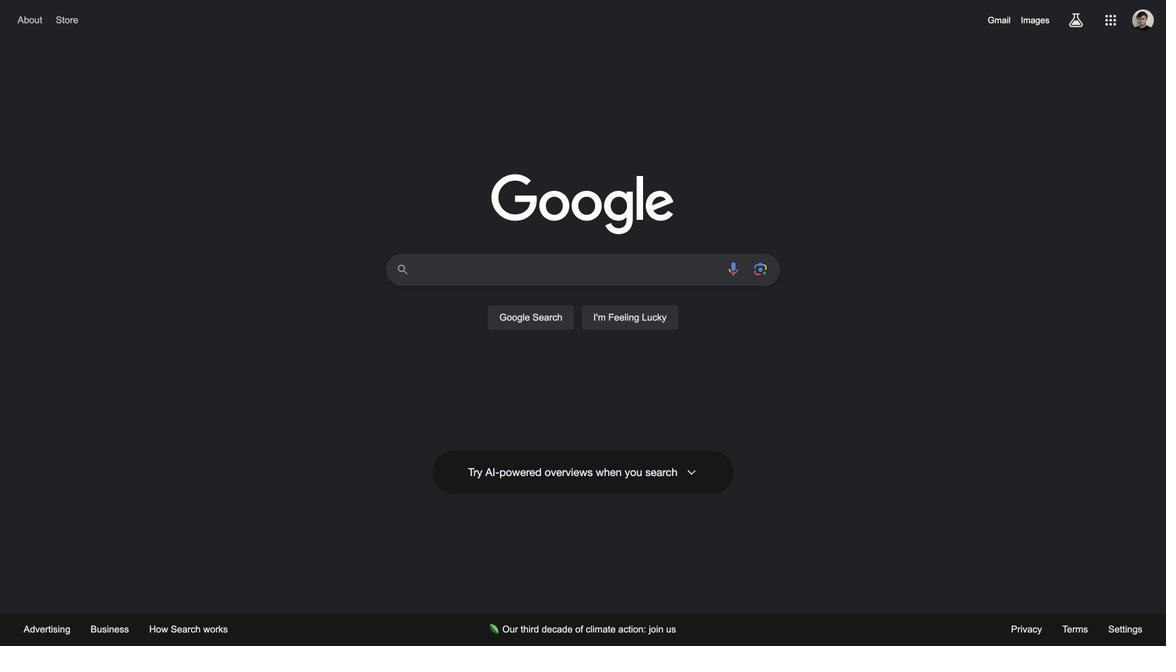 Task type: vqa. For each thing, say whether or not it's contained in the screenshot.
Google Account: James Peterson  
(james.peterson1902@gmail.com) image
no



Task type: describe. For each thing, give the bounding box(es) containing it.
search by image image
[[753, 261, 769, 277]]



Task type: locate. For each thing, give the bounding box(es) containing it.
search by voice image
[[726, 261, 742, 277]]

search labs image
[[1068, 12, 1084, 28]]

google image
[[491, 174, 675, 236]]

None search field
[[14, 250, 1153, 346]]



